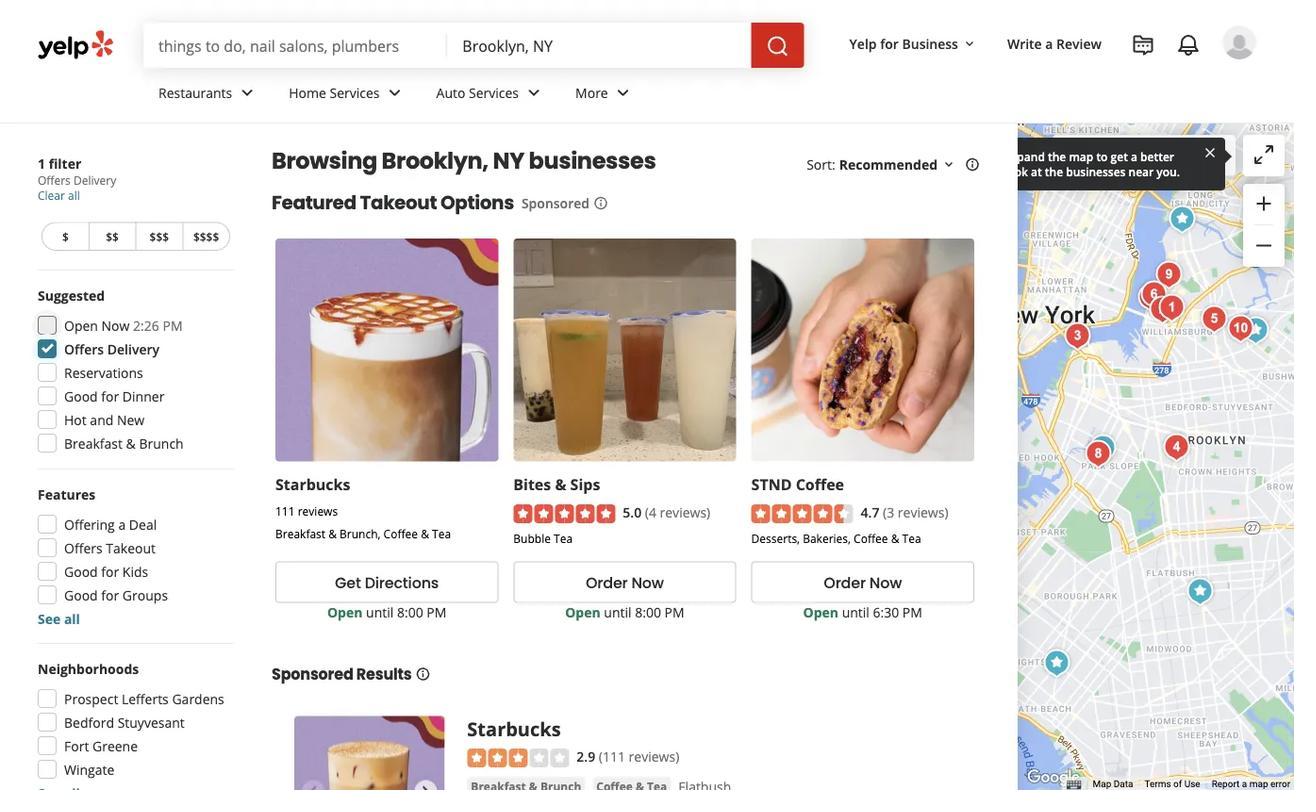 Task type: describe. For each thing, give the bounding box(es) containing it.
wingate
[[64, 761, 114, 779]]

a for offering a deal
[[118, 516, 126, 534]]

bites & sips
[[514, 474, 600, 494]]

antidote image
[[1136, 276, 1173, 314]]

2.9
[[577, 748, 596, 766]]

stnd
[[752, 474, 792, 494]]

moves
[[1184, 147, 1225, 165]]

services for auto services
[[469, 84, 519, 102]]

offers takeout
[[64, 539, 156, 557]]

order for stnd coffee
[[824, 572, 866, 594]]

4.7 (3 reviews)
[[861, 504, 949, 522]]

browsing
[[272, 145, 377, 177]]

brunch,
[[340, 526, 381, 542]]

home services link
[[274, 68, 421, 123]]

write a review link
[[1000, 26, 1110, 60]]

0 horizontal spatial starbucks link
[[275, 474, 350, 494]]

$$$ button
[[135, 222, 182, 251]]

a for report a map error
[[1242, 779, 1248, 790]]

report a map error link
[[1212, 779, 1291, 790]]

prospect lefferts gardens
[[64, 690, 224, 708]]

sips
[[570, 474, 600, 494]]

good for good for kids
[[64, 586, 98, 604]]

16 info v2 image for browsing brooklyn, ny businesses
[[965, 157, 980, 172]]

0 horizontal spatial businesses
[[529, 145, 656, 177]]

write
[[1008, 34, 1042, 52]]

search
[[1091, 147, 1132, 165]]

& down reviews
[[329, 526, 337, 542]]

pm for starbucks
[[427, 604, 447, 622]]

barboncino pizza & bar image
[[1158, 429, 1196, 467]]

brooklyn,
[[382, 145, 489, 177]]

terms of use
[[1145, 779, 1201, 790]]

ny
[[493, 145, 524, 177]]

reviews) right '(111'
[[629, 748, 680, 766]]

good for groups
[[64, 586, 168, 604]]

24 chevron down v2 image for home services
[[384, 82, 406, 104]]

4.7 star rating image
[[752, 505, 853, 524]]

24 chevron down v2 image for more
[[612, 82, 635, 104]]

a for write a review
[[1046, 34, 1053, 52]]

data
[[1114, 779, 1134, 790]]

win son image
[[1196, 301, 1234, 338]]

get directions link
[[275, 562, 498, 604]]

stnd coffee link
[[752, 474, 844, 494]]

expand map image
[[1253, 143, 1276, 166]]

tea inside the starbucks 111 reviews breakfast & brunch, coffee & tea
[[432, 526, 451, 542]]

now for stnd
[[870, 572, 902, 594]]

zoom out image
[[1253, 234, 1276, 257]]

$
[[62, 229, 69, 244]]

report
[[1212, 779, 1240, 790]]

restaurants link
[[143, 68, 274, 123]]

fort
[[64, 737, 89, 755]]

desserts, bakeries, coffee & tea
[[752, 531, 921, 547]]

$$$$
[[193, 229, 219, 244]]

clear all link
[[38, 188, 80, 203]]

16 info v2 image for featured takeout options
[[593, 196, 609, 211]]

expand
[[1005, 149, 1045, 164]]

offering a deal
[[64, 516, 157, 534]]

bedford stuyvesant
[[64, 714, 185, 732]]

open for stnd coffee
[[803, 604, 839, 622]]

all inside 1 filter offers delivery clear all
[[68, 188, 80, 203]]

terms of use link
[[1145, 779, 1201, 790]]

5.0 (4 reviews)
[[623, 504, 711, 522]]

close image
[[1203, 144, 1218, 160]]

write a review
[[1008, 34, 1102, 52]]

all inside group
[[64, 610, 80, 628]]

get
[[1111, 149, 1128, 164]]

bites & sips image
[[1237, 312, 1275, 350]]

group containing neighborhoods
[[32, 659, 234, 791]]

$$ button
[[88, 222, 135, 251]]

breakfast & brunch
[[64, 434, 184, 452]]

2 horizontal spatial tea
[[902, 531, 921, 547]]

5.0
[[623, 504, 642, 522]]

business categories element
[[143, 68, 1257, 123]]

google image
[[1023, 766, 1085, 791]]

map
[[1093, 779, 1112, 790]]

stnd coffee image
[[1164, 200, 1202, 238]]

peter luger image
[[1144, 291, 1182, 329]]

breakfast inside group
[[64, 434, 123, 452]]

of
[[1174, 779, 1182, 790]]

$$$
[[150, 229, 169, 244]]

more link
[[560, 68, 650, 123]]

projects image
[[1132, 34, 1155, 57]]

takeout for featured
[[360, 190, 437, 216]]

suggested
[[38, 286, 105, 304]]

as
[[1136, 147, 1150, 165]]

now for bites
[[632, 572, 664, 594]]

& left sips
[[555, 474, 566, 494]]

bonbon lakay image
[[1085, 430, 1122, 467]]

(111
[[599, 748, 626, 766]]

stnd coffee
[[752, 474, 844, 494]]

24 chevron down v2 image for auto services
[[523, 82, 545, 104]]

8:00 for now
[[635, 604, 661, 622]]

2:26
[[133, 317, 159, 334]]

prospect
[[64, 690, 118, 708]]

open until 6:30 pm
[[803, 604, 923, 622]]

reviews) for bites & sips
[[660, 504, 711, 522]]

at
[[1031, 164, 1042, 179]]

reservations
[[64, 364, 143, 382]]

desserts,
[[752, 531, 800, 547]]

notifications image
[[1177, 34, 1200, 57]]

until for stnd coffee
[[842, 604, 870, 622]]

for for dinner
[[101, 387, 119, 405]]

offers inside 1 filter offers delivery clear all
[[38, 173, 71, 188]]

map for to
[[1069, 149, 1094, 164]]

more
[[576, 84, 608, 102]]

(3
[[883, 504, 895, 522]]

for for business
[[880, 34, 899, 52]]

greene
[[92, 737, 138, 755]]

brunch
[[139, 434, 184, 452]]

cafe mogador image
[[1151, 256, 1188, 294]]

clear
[[38, 188, 65, 203]]

offering
[[64, 516, 115, 534]]

bakeries,
[[803, 531, 851, 547]]

services for home services
[[330, 84, 380, 102]]

use
[[1185, 779, 1201, 790]]

yelp for business button
[[842, 26, 985, 60]]

error
[[1271, 779, 1291, 790]]

chela park slope image
[[1080, 435, 1118, 473]]

until for bites & sips
[[604, 604, 632, 622]]

breakfast inside the starbucks 111 reviews breakfast & brunch, coffee & tea
[[275, 526, 326, 542]]

see all button
[[38, 610, 80, 628]]

1 vertical spatial delivery
[[107, 340, 159, 358]]

slideshow element
[[294, 717, 445, 791]]

Find text field
[[159, 35, 432, 56]]

good for reservations
[[64, 387, 98, 405]]

open until 8:00 pm for directions
[[327, 604, 447, 622]]

bubble
[[514, 531, 551, 547]]

1 horizontal spatial coffee
[[796, 474, 844, 494]]

(4
[[645, 504, 657, 522]]

features
[[38, 485, 96, 503]]



Task type: locate. For each thing, give the bounding box(es) containing it.
2 vertical spatial good
[[64, 586, 98, 604]]

delivery down filter
[[74, 173, 116, 188]]

0 vertical spatial starbucks
[[275, 474, 350, 494]]

reviews) right (4
[[660, 504, 711, 522]]

2 good from the top
[[64, 563, 98, 581]]

1 good from the top
[[64, 387, 98, 405]]

good for dinner
[[64, 387, 165, 405]]

24 chevron down v2 image
[[384, 82, 406, 104], [523, 82, 545, 104]]

open now 2:26 pm
[[64, 317, 183, 334]]

juliana's image
[[1059, 317, 1097, 355]]

search image
[[767, 35, 789, 58]]

1 horizontal spatial none field
[[463, 35, 736, 56]]

see
[[38, 610, 61, 628]]

1 horizontal spatial takeout
[[360, 190, 437, 216]]

2 24 chevron down v2 image from the left
[[612, 82, 635, 104]]

2 order from the left
[[824, 572, 866, 594]]

0 horizontal spatial order
[[586, 572, 628, 594]]

1 horizontal spatial 24 chevron down v2 image
[[612, 82, 635, 104]]

3 good from the top
[[64, 586, 98, 604]]

businesses inside expand the map to get a better look at the businesses near you.
[[1066, 164, 1126, 179]]

24 chevron down v2 image inside more link
[[612, 82, 635, 104]]

report a map error
[[1212, 779, 1291, 790]]

16 info v2 image
[[965, 157, 980, 172], [593, 196, 609, 211], [416, 667, 431, 682]]

traif image
[[1153, 289, 1191, 327]]

1 horizontal spatial order
[[824, 572, 866, 594]]

1 vertical spatial starbucks
[[467, 717, 561, 743]]

map for error
[[1250, 779, 1269, 790]]

user actions element
[[835, 24, 1283, 140]]

for for groups
[[101, 586, 119, 604]]

1 vertical spatial sponsored
[[272, 664, 353, 686]]

filter
[[49, 154, 81, 172]]

auto services
[[436, 84, 519, 102]]

lefferts
[[122, 690, 169, 708]]

order now link
[[514, 562, 736, 604], [752, 562, 974, 604]]

order now link for bites & sips
[[514, 562, 736, 604]]

1 horizontal spatial services
[[469, 84, 519, 102]]

open for starbucks
[[327, 604, 363, 622]]

until for starbucks
[[366, 604, 394, 622]]

map left the error
[[1250, 779, 1269, 790]]

0 vertical spatial delivery
[[74, 173, 116, 188]]

1 horizontal spatial sponsored
[[522, 194, 590, 212]]

pm for bites & sips
[[665, 604, 685, 622]]

now
[[101, 317, 130, 334], [632, 572, 664, 594], [870, 572, 902, 594]]

starbucks up reviews
[[275, 474, 350, 494]]

gardens
[[172, 690, 224, 708]]

pm inside group
[[163, 317, 183, 334]]

mateo r. image
[[1223, 25, 1257, 59]]

to
[[1097, 149, 1108, 164]]

1 order from the left
[[586, 572, 628, 594]]

2 none field from the left
[[463, 35, 736, 56]]

now up offers delivery
[[101, 317, 130, 334]]

takeout
[[360, 190, 437, 216], [106, 539, 156, 557]]

0 horizontal spatial order now link
[[514, 562, 736, 604]]

tea down 5 star rating image
[[554, 531, 573, 547]]

2 until from the left
[[604, 604, 632, 622]]

expand the map to get a better look at the businesses near you.
[[1005, 149, 1180, 179]]

2 horizontal spatial coffee
[[854, 531, 888, 547]]

2 vertical spatial offers
[[64, 539, 103, 557]]

order now link down 5.0
[[514, 562, 736, 604]]

order now for bites & sips
[[586, 572, 664, 594]]

offers delivery
[[64, 340, 159, 358]]

coffee down "4.7"
[[854, 531, 888, 547]]

and
[[90, 411, 114, 429]]

0 vertical spatial 16 info v2 image
[[965, 157, 980, 172]]

none field find
[[159, 35, 432, 56]]

neighborhoods
[[38, 660, 139, 678]]

& down 'new' on the bottom left
[[126, 434, 136, 452]]

order now for stnd coffee
[[824, 572, 902, 594]]

24 chevron down v2 image right the restaurants
[[236, 82, 259, 104]]

now up 6:30
[[870, 572, 902, 594]]

24 chevron down v2 image inside auto services link
[[523, 82, 545, 104]]

sponsored for sponsored
[[522, 194, 590, 212]]

0 horizontal spatial until
[[366, 604, 394, 622]]

16 chevron down v2 image
[[962, 37, 977, 52]]

coffee right brunch,
[[384, 526, 418, 542]]

starbucks for starbucks
[[467, 717, 561, 743]]

open left 6:30
[[803, 604, 839, 622]]

6:30
[[873, 604, 899, 622]]

1 vertical spatial good
[[64, 563, 98, 581]]

sponsored down ny
[[522, 194, 590, 212]]

dinner
[[123, 387, 165, 405]]

0 horizontal spatial sponsored
[[272, 664, 353, 686]]

takeout down brooklyn,
[[360, 190, 437, 216]]

order now down 5.0
[[586, 572, 664, 594]]

map for moves
[[1153, 147, 1181, 165]]

0 horizontal spatial takeout
[[106, 539, 156, 557]]

& down (3
[[891, 531, 900, 547]]

directions
[[365, 572, 439, 594]]

sort:
[[807, 155, 836, 173]]

1 services from the left
[[330, 84, 380, 102]]

auto services link
[[421, 68, 560, 123]]

0 horizontal spatial none field
[[159, 35, 432, 56]]

1 filter offers delivery clear all
[[38, 154, 116, 203]]

a
[[1046, 34, 1053, 52], [1131, 149, 1138, 164], [118, 516, 126, 534], [1242, 779, 1248, 790]]

offers for suggested
[[64, 340, 104, 358]]

breakfast down and
[[64, 434, 123, 452]]

open for bites & sips
[[565, 604, 601, 622]]

misi image
[[1133, 279, 1170, 317]]

takeout inside group
[[106, 539, 156, 557]]

open until 8:00 pm
[[327, 604, 447, 622], [565, 604, 685, 622]]

1 horizontal spatial 24 chevron down v2 image
[[523, 82, 545, 104]]

2 order now from the left
[[824, 572, 902, 594]]

1 horizontal spatial tea
[[554, 531, 573, 547]]

a inside group
[[118, 516, 126, 534]]

starbucks link
[[275, 474, 350, 494], [467, 717, 561, 743]]

tea down 4.7 (3 reviews)
[[902, 531, 921, 547]]

open
[[64, 317, 98, 334], [327, 604, 363, 622], [565, 604, 601, 622], [803, 604, 839, 622]]

8:00
[[397, 604, 423, 622], [635, 604, 661, 622]]

None field
[[159, 35, 432, 56], [463, 35, 736, 56]]

0 horizontal spatial breakfast
[[64, 434, 123, 452]]

order now link up open until 6:30 pm
[[752, 562, 974, 604]]

none field 'near'
[[463, 35, 736, 56]]

group containing features
[[32, 485, 234, 628]]

1 vertical spatial starbucks link
[[467, 717, 561, 743]]

Near text field
[[463, 35, 736, 56]]

for down the offers takeout
[[101, 563, 119, 581]]

1 horizontal spatial now
[[632, 572, 664, 594]]

1 horizontal spatial businesses
[[1066, 164, 1126, 179]]

for down good for kids
[[101, 586, 119, 604]]

services right 'home'
[[330, 84, 380, 102]]

coffee up 4.7 star rating image at the bottom of the page
[[796, 474, 844, 494]]

open down bubble tea
[[565, 604, 601, 622]]

coffee inside the starbucks 111 reviews breakfast & brunch, coffee & tea
[[384, 526, 418, 542]]

1 until from the left
[[366, 604, 394, 622]]

starbucks 111 reviews breakfast & brunch, coffee & tea
[[275, 474, 451, 542]]

order for bites & sips
[[586, 572, 628, 594]]

starbucks up 2.9 star rating image
[[467, 717, 561, 743]]

1 horizontal spatial until
[[604, 604, 632, 622]]

get directions
[[335, 572, 439, 594]]

tea up the directions
[[432, 526, 451, 542]]

sponsored results
[[272, 664, 412, 686]]

offers for features
[[64, 539, 103, 557]]

0 vertical spatial takeout
[[360, 190, 437, 216]]

reviews) right (3
[[898, 504, 949, 522]]

1 horizontal spatial starbucks
[[467, 717, 561, 743]]

2 24 chevron down v2 image from the left
[[523, 82, 545, 104]]

see all
[[38, 610, 80, 628]]

breakfast down 111 on the bottom
[[275, 526, 326, 542]]

0 vertical spatial offers
[[38, 173, 71, 188]]

until
[[366, 604, 394, 622], [604, 604, 632, 622], [842, 604, 870, 622]]

2 horizontal spatial map
[[1250, 779, 1269, 790]]

delivery
[[74, 173, 116, 188], [107, 340, 159, 358]]

3 until from the left
[[842, 604, 870, 622]]

0 horizontal spatial 24 chevron down v2 image
[[236, 82, 259, 104]]

0 horizontal spatial 24 chevron down v2 image
[[384, 82, 406, 104]]

bites
[[514, 474, 551, 494]]

starbucks inside the starbucks 111 reviews breakfast & brunch, coffee & tea
[[275, 474, 350, 494]]

0 vertical spatial sponsored
[[522, 194, 590, 212]]

group
[[1244, 184, 1285, 267], [32, 286, 234, 459], [32, 485, 234, 628], [32, 659, 234, 791]]

zoom in image
[[1253, 192, 1276, 215]]

previous image
[[302, 781, 325, 791]]

sponsored left results
[[272, 664, 353, 686]]

& up the directions
[[421, 526, 429, 542]]

1 vertical spatial all
[[64, 610, 80, 628]]

home services
[[289, 84, 380, 102]]

now down (4
[[632, 572, 664, 594]]

0 vertical spatial breakfast
[[64, 434, 123, 452]]

0 vertical spatial good
[[64, 387, 98, 405]]

a left deal
[[118, 516, 126, 534]]

businesses
[[529, 145, 656, 177], [1066, 164, 1126, 179]]

good down the offers takeout
[[64, 563, 98, 581]]

reviews) for stnd coffee
[[898, 504, 949, 522]]

keyboard shortcuts image
[[1067, 781, 1082, 790]]

2.9 (111 reviews)
[[577, 748, 680, 766]]

a inside expand the map to get a better look at the businesses near you.
[[1131, 149, 1138, 164]]

review
[[1057, 34, 1102, 52]]

2.9 star rating image
[[467, 749, 569, 768]]

good up hot
[[64, 387, 98, 405]]

1 horizontal spatial order now link
[[752, 562, 974, 604]]

1 horizontal spatial starbucks link
[[467, 717, 561, 743]]

for for kids
[[101, 563, 119, 581]]

1
[[38, 154, 45, 172]]

open down 'get'
[[327, 604, 363, 622]]

2 open until 8:00 pm from the left
[[565, 604, 685, 622]]

8:00 for directions
[[397, 604, 423, 622]]

takeout for offers
[[106, 539, 156, 557]]

1 none field from the left
[[159, 35, 432, 56]]

browsing brooklyn, ny businesses
[[272, 145, 656, 177]]

a right get
[[1131, 149, 1138, 164]]

roberta's image
[[1222, 310, 1260, 348]]

results
[[356, 664, 412, 686]]

for inside button
[[880, 34, 899, 52]]

starbucks link up 2.9 star rating image
[[467, 717, 561, 743]]

map region
[[807, 69, 1294, 791]]

0 vertical spatial starbucks link
[[275, 474, 350, 494]]

a inside write a review link
[[1046, 34, 1053, 52]]

1 horizontal spatial 16 info v2 image
[[593, 196, 609, 211]]

0 horizontal spatial 8:00
[[397, 604, 423, 622]]

$ button
[[42, 222, 88, 251]]

featured
[[272, 190, 356, 216]]

get
[[335, 572, 361, 594]]

None search field
[[143, 23, 808, 68]]

good up see all button
[[64, 586, 98, 604]]

0 horizontal spatial coffee
[[384, 526, 418, 542]]

1 vertical spatial breakfast
[[275, 526, 326, 542]]

nom tea image
[[1038, 645, 1076, 683]]

24 chevron down v2 image right more
[[612, 82, 635, 104]]

map left to
[[1069, 149, 1094, 164]]

stuyvesant
[[118, 714, 185, 732]]

options
[[441, 190, 514, 216]]

for right yelp
[[880, 34, 899, 52]]

2 horizontal spatial until
[[842, 604, 870, 622]]

home
[[289, 84, 326, 102]]

sponsored for sponsored results
[[272, 664, 353, 686]]

starbucks for starbucks 111 reviews breakfast & brunch, coffee & tea
[[275, 474, 350, 494]]

a right write at the right of the page
[[1046, 34, 1053, 52]]

order now link for stnd coffee
[[752, 562, 974, 604]]

fort greene
[[64, 737, 138, 755]]

0 horizontal spatial services
[[330, 84, 380, 102]]

none field up 'home'
[[159, 35, 432, 56]]

hot
[[64, 411, 87, 429]]

takeout up kids
[[106, 539, 156, 557]]

1 horizontal spatial order now
[[824, 572, 902, 594]]

1 horizontal spatial open until 8:00 pm
[[565, 604, 685, 622]]

pm for stnd coffee
[[903, 604, 923, 622]]

1 24 chevron down v2 image from the left
[[384, 82, 406, 104]]

order
[[586, 572, 628, 594], [824, 572, 866, 594]]

map inside expand the map to get a better look at the businesses near you.
[[1069, 149, 1094, 164]]

24 chevron down v2 image
[[236, 82, 259, 104], [612, 82, 635, 104]]

0 horizontal spatial now
[[101, 317, 130, 334]]

0 horizontal spatial tea
[[432, 526, 451, 542]]

terms
[[1145, 779, 1171, 790]]

2 horizontal spatial now
[[870, 572, 902, 594]]

2 order now link from the left
[[752, 562, 974, 604]]

a right the report at the bottom of the page
[[1242, 779, 1248, 790]]

0 horizontal spatial open until 8:00 pm
[[327, 604, 447, 622]]

2 vertical spatial 16 info v2 image
[[416, 667, 431, 682]]

order down 5.0
[[586, 572, 628, 594]]

0 horizontal spatial 16 info v2 image
[[416, 667, 431, 682]]

24 chevron down v2 image inside the home services link
[[384, 82, 406, 104]]

near
[[1129, 164, 1154, 179]]

delivery inside 1 filter offers delivery clear all
[[74, 173, 116, 188]]

open down suggested
[[64, 317, 98, 334]]

1 order now from the left
[[586, 572, 664, 594]]

none field up more
[[463, 35, 736, 56]]

delivery down open now 2:26 pm
[[107, 340, 159, 358]]

expand the map to get a better look at the businesses near you. tooltip
[[990, 138, 1226, 191]]

starbucks image
[[1182, 573, 1220, 611]]

0 horizontal spatial map
[[1069, 149, 1094, 164]]

starbucks link up reviews
[[275, 474, 350, 494]]

order now
[[586, 572, 664, 594], [824, 572, 902, 594]]

1 open until 8:00 pm from the left
[[327, 604, 447, 622]]

tea
[[432, 526, 451, 542], [554, 531, 573, 547], [902, 531, 921, 547]]

4.7
[[861, 504, 880, 522]]

2 8:00 from the left
[[635, 604, 661, 622]]

map right as at the right of page
[[1153, 147, 1181, 165]]

all right see
[[64, 610, 80, 628]]

0 horizontal spatial starbucks
[[275, 474, 350, 494]]

services right auto
[[469, 84, 519, 102]]

1 horizontal spatial map
[[1153, 147, 1181, 165]]

order up open until 6:30 pm
[[824, 572, 866, 594]]

5 star rating image
[[514, 505, 615, 524]]

look
[[1005, 164, 1028, 179]]

0 horizontal spatial order now
[[586, 572, 664, 594]]

0 vertical spatial all
[[68, 188, 80, 203]]

business
[[902, 34, 959, 52]]

1 24 chevron down v2 image from the left
[[236, 82, 259, 104]]

hot and new
[[64, 411, 145, 429]]

kids
[[123, 563, 148, 581]]

24 chevron down v2 image left auto
[[384, 82, 406, 104]]

2 horizontal spatial 16 info v2 image
[[965, 157, 980, 172]]

now inside group
[[101, 317, 130, 334]]

offers down filter
[[38, 173, 71, 188]]

auto
[[436, 84, 465, 102]]

bedford
[[64, 714, 114, 732]]

bites & sips link
[[514, 474, 600, 494]]

24 chevron down v2 image inside restaurants 'link'
[[236, 82, 259, 104]]

group containing suggested
[[32, 286, 234, 459]]

$$
[[106, 229, 119, 244]]

open until 8:00 pm for now
[[565, 604, 685, 622]]

order now up open until 6:30 pm
[[824, 572, 902, 594]]

1 8:00 from the left
[[397, 604, 423, 622]]

1 vertical spatial offers
[[64, 340, 104, 358]]

1 horizontal spatial breakfast
[[275, 526, 326, 542]]

map
[[1153, 147, 1181, 165], [1069, 149, 1094, 164], [1250, 779, 1269, 790]]

offers up the reservations on the top left of page
[[64, 340, 104, 358]]

for
[[880, 34, 899, 52], [101, 387, 119, 405], [101, 563, 119, 581], [101, 586, 119, 604]]

24 chevron down v2 image right auto services on the left of the page
[[523, 82, 545, 104]]

2 services from the left
[[469, 84, 519, 102]]

24 chevron down v2 image for restaurants
[[236, 82, 259, 104]]

all right clear
[[68, 188, 80, 203]]

deal
[[129, 516, 157, 534]]

services
[[330, 84, 380, 102], [469, 84, 519, 102]]

offers down offering
[[64, 539, 103, 557]]

1 order now link from the left
[[514, 562, 736, 604]]

1 horizontal spatial 8:00
[[635, 604, 661, 622]]

1 vertical spatial takeout
[[106, 539, 156, 557]]

next image
[[415, 781, 437, 791]]

for up hot and new
[[101, 387, 119, 405]]

breakfast
[[64, 434, 123, 452], [275, 526, 326, 542]]

1 vertical spatial 16 info v2 image
[[593, 196, 609, 211]]



Task type: vqa. For each thing, say whether or not it's contained in the screenshot.
'Expand the map to get a better look at the businesses near you.'
yes



